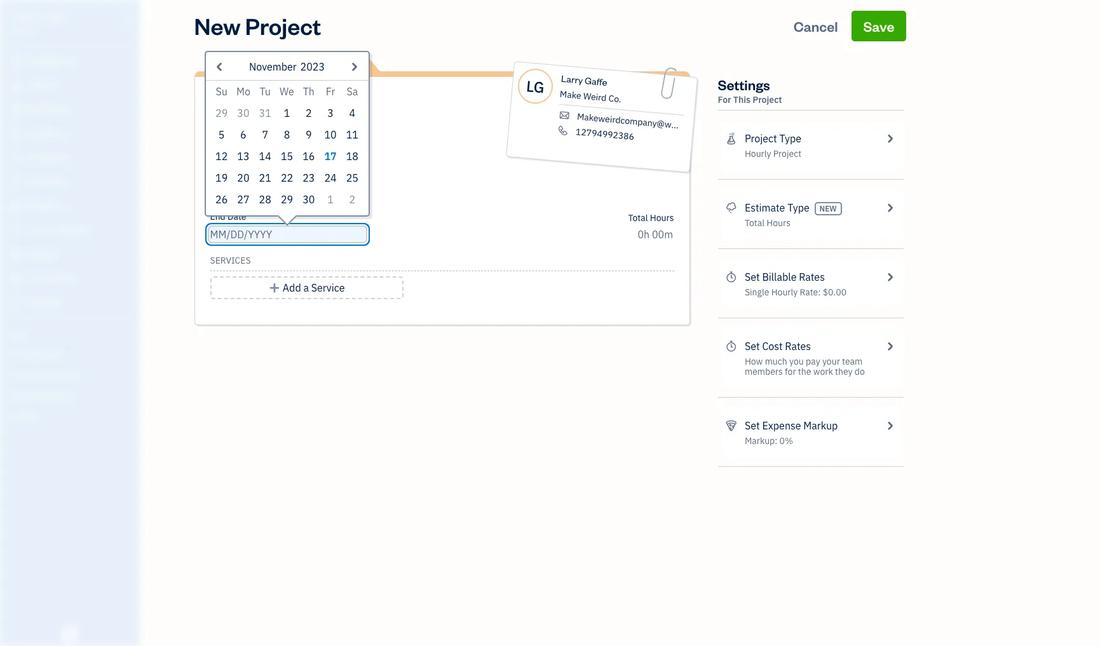 Task type: describe. For each thing, give the bounding box(es) containing it.
weird
[[583, 90, 607, 104]]

:
[[819, 287, 821, 298]]

7 button
[[254, 124, 276, 146]]

timetracking image
[[726, 339, 738, 354]]

services
[[210, 255, 251, 266]]

26 button
[[211, 189, 233, 211]]

a
[[304, 282, 309, 294]]

save
[[864, 17, 895, 35]]

3 button
[[320, 102, 342, 124]]

expense
[[763, 420, 802, 432]]

settings image
[[10, 411, 136, 421]]

13 button
[[233, 146, 254, 167]]

markup:
[[745, 436, 778, 447]]

rate
[[800, 287, 819, 298]]

4 button
[[342, 102, 363, 124]]

fr
[[326, 85, 335, 98]]

24
[[325, 172, 337, 184]]

0 horizontal spatial total
[[629, 212, 648, 224]]

phone image
[[556, 125, 570, 136]]

chevronright image for project type
[[885, 131, 896, 146]]

30 for left 30 button
[[237, 107, 250, 120]]

cost
[[763, 340, 783, 353]]

4
[[349, 107, 356, 120]]

9
[[306, 128, 312, 141]]

dashboard image
[[8, 55, 24, 68]]

expense image
[[8, 176, 24, 189]]

29 for the top 29 button
[[216, 107, 228, 120]]

members
[[745, 366, 783, 378]]

estimate type
[[745, 202, 810, 214]]

29 for bottom 29 button
[[281, 193, 293, 206]]

report image
[[8, 297, 24, 310]]

inc
[[49, 11, 67, 24]]

for
[[718, 94, 732, 106]]

mo
[[237, 85, 250, 98]]

members
[[239, 97, 277, 108]]

client image
[[8, 79, 24, 92]]

payment image
[[8, 152, 24, 165]]

your
[[823, 356, 841, 368]]

larry
[[561, 72, 584, 86]]

end date
[[210, 211, 246, 223]]

28 button
[[254, 189, 276, 211]]

End date in  format text field
[[210, 228, 365, 241]]

rates for set cost rates
[[786, 340, 812, 353]]

5 button
[[211, 124, 233, 146]]

3
[[328, 107, 334, 120]]

november 2023
[[249, 60, 325, 73]]

date
[[228, 211, 246, 223]]

add team member image
[[222, 118, 234, 133]]

25 button
[[342, 167, 363, 189]]

19
[[216, 172, 228, 184]]

set cost rates
[[745, 340, 812, 353]]

25
[[346, 172, 359, 184]]

set billable rates
[[745, 271, 825, 284]]

chevronright image
[[885, 270, 896, 285]]

timer image
[[8, 224, 24, 237]]

owner
[[10, 25, 34, 35]]

jp
[[281, 119, 292, 132]]

su
[[216, 85, 228, 98]]

settings for this project
[[718, 76, 783, 106]]

do
[[855, 366, 865, 378]]

new
[[194, 11, 241, 41]]

invoice image
[[8, 128, 24, 141]]

project inside settings for this project
[[753, 94, 783, 106]]

expenses image
[[726, 418, 738, 434]]

type for estimate type
[[788, 202, 810, 214]]

2 for the top the 2 button
[[306, 107, 312, 120]]

15 button
[[276, 146, 298, 167]]

31 button
[[254, 102, 276, 124]]

envelope image
[[558, 110, 571, 121]]

team
[[843, 356, 863, 368]]

26
[[216, 193, 228, 206]]

pay
[[806, 356, 821, 368]]

project up hourly project
[[745, 132, 778, 145]]

hourly project
[[745, 148, 802, 160]]

1 horizontal spatial 1 button
[[320, 189, 342, 211]]

project up november 2023
[[245, 11, 321, 41]]

service
[[311, 282, 345, 294]]

for
[[785, 366, 797, 378]]

estimate image
[[8, 104, 24, 116]]

11 button
[[342, 124, 363, 146]]

larry gaffe make weird co.
[[559, 72, 622, 105]]

20
[[237, 172, 250, 184]]

set for set billable rates
[[745, 271, 760, 284]]

lg
[[526, 75, 545, 97]]

23
[[303, 172, 315, 184]]

12794992386
[[575, 126, 635, 143]]

apps image
[[10, 329, 136, 340]]

team
[[215, 97, 237, 108]]

grid containing su
[[211, 81, 363, 211]]

estimates image
[[726, 200, 738, 216]]

cancel
[[794, 17, 839, 35]]

0 vertical spatial 1
[[284, 107, 290, 120]]

1 horizontal spatial total
[[745, 217, 765, 229]]

6
[[240, 128, 247, 141]]

0 horizontal spatial 1 button
[[276, 102, 298, 124]]

$0.00
[[823, 287, 847, 298]]

0 vertical spatial 2 button
[[298, 102, 320, 124]]

chevronright image for set cost rates
[[885, 339, 896, 354]]

chevronright image for set expense markup
[[885, 418, 896, 434]]

turtle
[[10, 11, 47, 24]]

Project Description text field
[[210, 188, 560, 203]]

23 button
[[298, 167, 320, 189]]

31
[[259, 107, 271, 120]]

co.
[[608, 93, 622, 105]]

single hourly rate : $0.00
[[745, 287, 847, 298]]

15
[[281, 150, 293, 163]]

27
[[237, 193, 250, 206]]

Project Name text field
[[210, 153, 560, 179]]

13
[[237, 150, 250, 163]]

money image
[[8, 249, 24, 261]]

estimate
[[745, 202, 786, 214]]

november
[[249, 60, 297, 73]]

9 button
[[298, 124, 320, 146]]

21 button
[[254, 167, 276, 189]]

8 button
[[276, 124, 298, 146]]



Task type: locate. For each thing, give the bounding box(es) containing it.
0 horizontal spatial 1
[[284, 107, 290, 120]]

0 horizontal spatial 2
[[306, 107, 312, 120]]

2 button down 'th'
[[298, 102, 320, 124]]

hours down 'estimate type'
[[767, 217, 791, 229]]

billable
[[763, 271, 797, 284]]

type for project type
[[780, 132, 802, 145]]

21
[[259, 172, 271, 184]]

27 button
[[233, 189, 254, 211]]

29 button down 22
[[276, 189, 298, 211]]

plus image
[[269, 280, 280, 296]]

2 button
[[298, 102, 320, 124], [342, 189, 363, 211]]

3 chevronright image from the top
[[885, 339, 896, 354]]

1 vertical spatial 2
[[349, 193, 356, 206]]

type up hourly project
[[780, 132, 802, 145]]

1 horizontal spatial hours
[[767, 217, 791, 229]]

main element
[[0, 0, 172, 647]]

16 button
[[298, 146, 320, 167]]

save button
[[852, 11, 907, 41]]

0%
[[780, 436, 794, 447]]

total hours up 'hourly budget' text field
[[629, 212, 674, 224]]

19 button
[[211, 167, 233, 189]]

0 horizontal spatial 30
[[237, 107, 250, 120]]

turtle inc owner
[[10, 11, 67, 35]]

they
[[836, 366, 853, 378]]

rates
[[800, 271, 825, 284], [786, 340, 812, 353]]

29 button down the su
[[211, 102, 233, 124]]

you
[[790, 356, 804, 368]]

make
[[559, 88, 582, 102]]

12 button
[[211, 146, 233, 167]]

22
[[281, 172, 293, 184]]

1 horizontal spatial total hours
[[745, 217, 791, 229]]

set for set cost rates
[[745, 340, 760, 353]]

1 vertical spatial type
[[788, 202, 810, 214]]

freshbooks image
[[60, 626, 80, 642]]

1 vertical spatial hourly
[[772, 287, 798, 298]]

items and services image
[[10, 370, 136, 380]]

10 button
[[320, 124, 342, 146]]

total hours down estimate
[[745, 217, 791, 229]]

total down estimate
[[745, 217, 765, 229]]

12
[[216, 150, 228, 163]]

18 button
[[342, 146, 363, 167]]

we
[[280, 85, 294, 98]]

1 horizontal spatial 1
[[328, 193, 334, 206]]

0 horizontal spatial total hours
[[629, 212, 674, 224]]

timetracking image
[[726, 270, 738, 285]]

0 vertical spatial 30
[[237, 107, 250, 120]]

set for set expense markup
[[745, 420, 760, 432]]

11
[[346, 128, 359, 141]]

this
[[734, 94, 751, 106]]

0 vertical spatial 30 button
[[233, 102, 254, 124]]

project down project type
[[774, 148, 802, 160]]

29 up 5
[[216, 107, 228, 120]]

chevronright image for estimate type
[[885, 200, 896, 216]]

29 down 22
[[281, 193, 293, 206]]

project type
[[745, 132, 802, 145]]

1 up the 8
[[284, 107, 290, 120]]

how much you pay your team members for the work they do
[[745, 356, 865, 378]]

22 button
[[276, 167, 298, 189]]

single
[[745, 287, 770, 298]]

2 button down 25
[[342, 189, 363, 211]]

20 button
[[233, 167, 254, 189]]

1 vertical spatial 2 button
[[342, 189, 363, 211]]

2023
[[301, 60, 325, 73]]

2 chevronright image from the top
[[885, 200, 896, 216]]

hourly down set billable rates
[[772, 287, 798, 298]]

0 horizontal spatial hours
[[650, 212, 674, 224]]

2 down 25
[[349, 193, 356, 206]]

1 horizontal spatial 29
[[281, 193, 293, 206]]

14 button
[[254, 146, 276, 167]]

0 vertical spatial hourly
[[745, 148, 772, 160]]

1 chevronright image from the top
[[885, 131, 896, 146]]

1 vertical spatial rates
[[786, 340, 812, 353]]

0 vertical spatial rates
[[800, 271, 825, 284]]

add a service button
[[210, 277, 404, 300]]

end
[[210, 211, 226, 223]]

total hours
[[629, 212, 674, 224], [745, 217, 791, 229]]

2
[[306, 107, 312, 120], [349, 193, 356, 206]]

6 button
[[233, 124, 254, 146]]

much
[[765, 356, 788, 368]]

1 vertical spatial 29
[[281, 193, 293, 206]]

30 for bottommost 30 button
[[303, 193, 315, 206]]

1 set from the top
[[745, 271, 760, 284]]

2 vertical spatial set
[[745, 420, 760, 432]]

1 vertical spatial 30
[[303, 193, 315, 206]]

new
[[820, 204, 837, 214]]

1 down "24"
[[328, 193, 334, 206]]

markup: 0%
[[745, 436, 794, 447]]

7
[[262, 128, 268, 141]]

2 set from the top
[[745, 340, 760, 353]]

add
[[283, 282, 301, 294]]

chart image
[[8, 273, 24, 286]]

type left new
[[788, 202, 810, 214]]

30
[[237, 107, 250, 120], [303, 193, 315, 206]]

gaffe
[[584, 74, 608, 88]]

set expense markup
[[745, 420, 838, 432]]

29
[[216, 107, 228, 120], [281, 193, 293, 206]]

project image
[[8, 200, 24, 213]]

projects image
[[726, 131, 738, 146]]

0 vertical spatial 2
[[306, 107, 312, 120]]

rates for set billable rates
[[800, 271, 825, 284]]

th
[[303, 85, 315, 98]]

bank connections image
[[10, 390, 136, 401]]

10
[[325, 128, 337, 141]]

30 down 23
[[303, 193, 315, 206]]

set up how
[[745, 340, 760, 353]]

1 vertical spatial 30 button
[[298, 189, 320, 211]]

total up 'hourly budget' text field
[[629, 212, 648, 224]]

grid
[[211, 81, 363, 211]]

0 horizontal spatial 29
[[216, 107, 228, 120]]

tu
[[260, 85, 271, 98]]

4 chevronright image from the top
[[885, 418, 896, 434]]

2 up '9'
[[306, 107, 312, 120]]

add a service
[[283, 282, 345, 294]]

hours up 'hourly budget' text field
[[650, 212, 674, 224]]

set up markup:
[[745, 420, 760, 432]]

settings
[[718, 76, 771, 93]]

0 horizontal spatial 29 button
[[211, 102, 233, 124]]

3 set from the top
[[745, 420, 760, 432]]

set up 'single'
[[745, 271, 760, 284]]

0 vertical spatial 29 button
[[211, 102, 233, 124]]

14
[[259, 150, 271, 163]]

29 button
[[211, 102, 233, 124], [276, 189, 298, 211]]

new project
[[194, 11, 321, 41]]

0 vertical spatial type
[[780, 132, 802, 145]]

1 vertical spatial 1 button
[[320, 189, 342, 211]]

5
[[219, 128, 225, 141]]

30 button
[[233, 102, 254, 124], [298, 189, 320, 211]]

1 button down "24"
[[320, 189, 342, 211]]

16
[[303, 150, 315, 163]]

1 horizontal spatial 2
[[349, 193, 356, 206]]

1 horizontal spatial 30 button
[[298, 189, 320, 211]]

0 horizontal spatial 2 button
[[298, 102, 320, 124]]

hourly
[[745, 148, 772, 160], [772, 287, 798, 298]]

2 for bottommost the 2 button
[[349, 193, 356, 206]]

rates up you
[[786, 340, 812, 353]]

1 vertical spatial set
[[745, 340, 760, 353]]

30 right add team member image
[[237, 107, 250, 120]]

hourly down project type
[[745, 148, 772, 160]]

chevronright image
[[885, 131, 896, 146], [885, 200, 896, 216], [885, 339, 896, 354], [885, 418, 896, 434]]

1 vertical spatial 29 button
[[276, 189, 298, 211]]

0 vertical spatial set
[[745, 271, 760, 284]]

rates up rate
[[800, 271, 825, 284]]

work
[[814, 366, 834, 378]]

markup
[[804, 420, 838, 432]]

1 horizontal spatial 2 button
[[342, 189, 363, 211]]

17
[[325, 150, 337, 163]]

1 button
[[276, 102, 298, 124], [320, 189, 342, 211]]

1 button down we
[[276, 102, 298, 124]]

0 vertical spatial 29
[[216, 107, 228, 120]]

project right this
[[753, 94, 783, 106]]

team members image
[[10, 350, 136, 360]]

17 button
[[320, 146, 342, 167]]

Hourly Budget text field
[[638, 228, 674, 241]]

1 horizontal spatial 29 button
[[276, 189, 298, 211]]

project
[[245, 11, 321, 41], [753, 94, 783, 106], [745, 132, 778, 145], [774, 148, 802, 160]]

24 button
[[320, 167, 342, 189]]

0 vertical spatial 1 button
[[276, 102, 298, 124]]

1 vertical spatial 1
[[328, 193, 334, 206]]

1 horizontal spatial 30
[[303, 193, 315, 206]]

0 horizontal spatial 30 button
[[233, 102, 254, 124]]



Task type: vqa. For each thing, say whether or not it's contained in the screenshot.
top Type
yes



